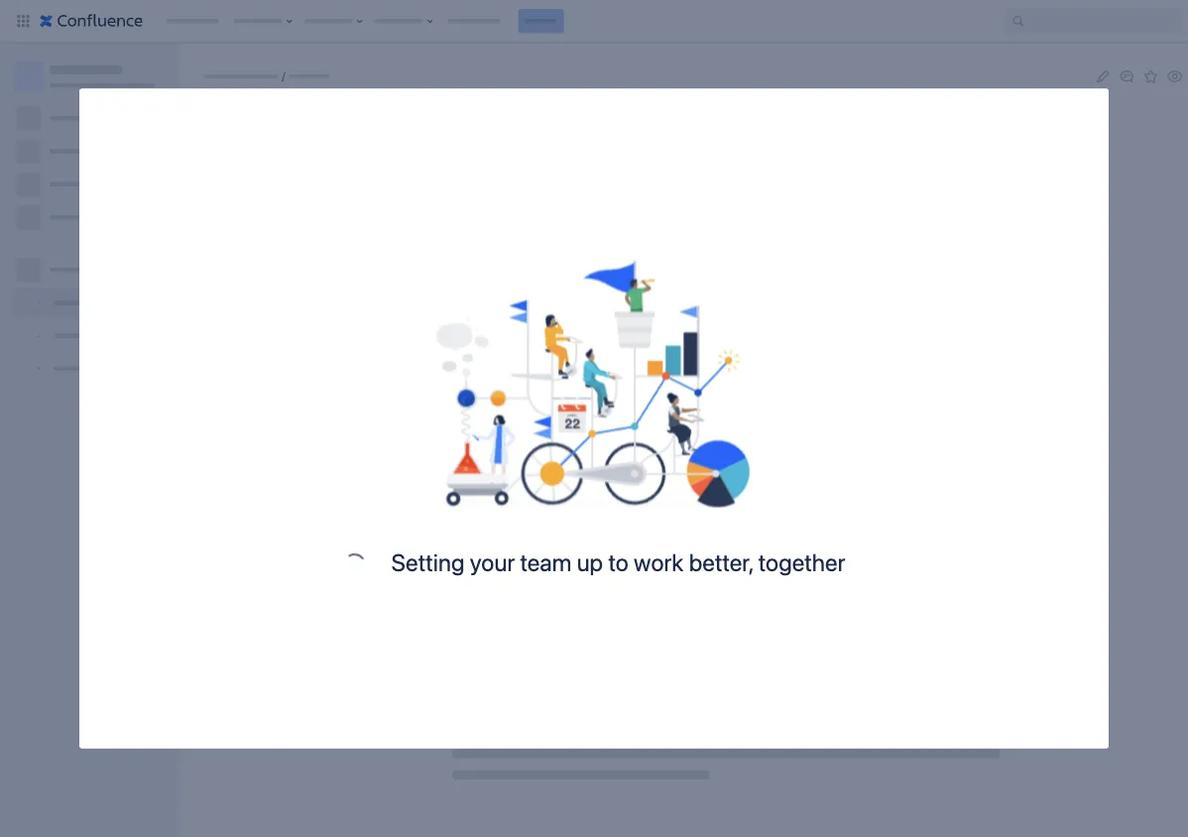 Task type: locate. For each thing, give the bounding box(es) containing it.
together
[[759, 548, 846, 576]]

team
[[520, 548, 572, 576]]



Task type: vqa. For each thing, say whether or not it's contained in the screenshot.
TO
yes



Task type: describe. For each thing, give the bounding box(es) containing it.
work
[[634, 548, 684, 576]]

your
[[470, 548, 515, 576]]

setting
[[391, 548, 465, 576]]

better,
[[689, 548, 754, 576]]

to
[[609, 548, 629, 576]]

setting your team up to work better, together
[[391, 548, 846, 576]]

up
[[577, 548, 603, 576]]



